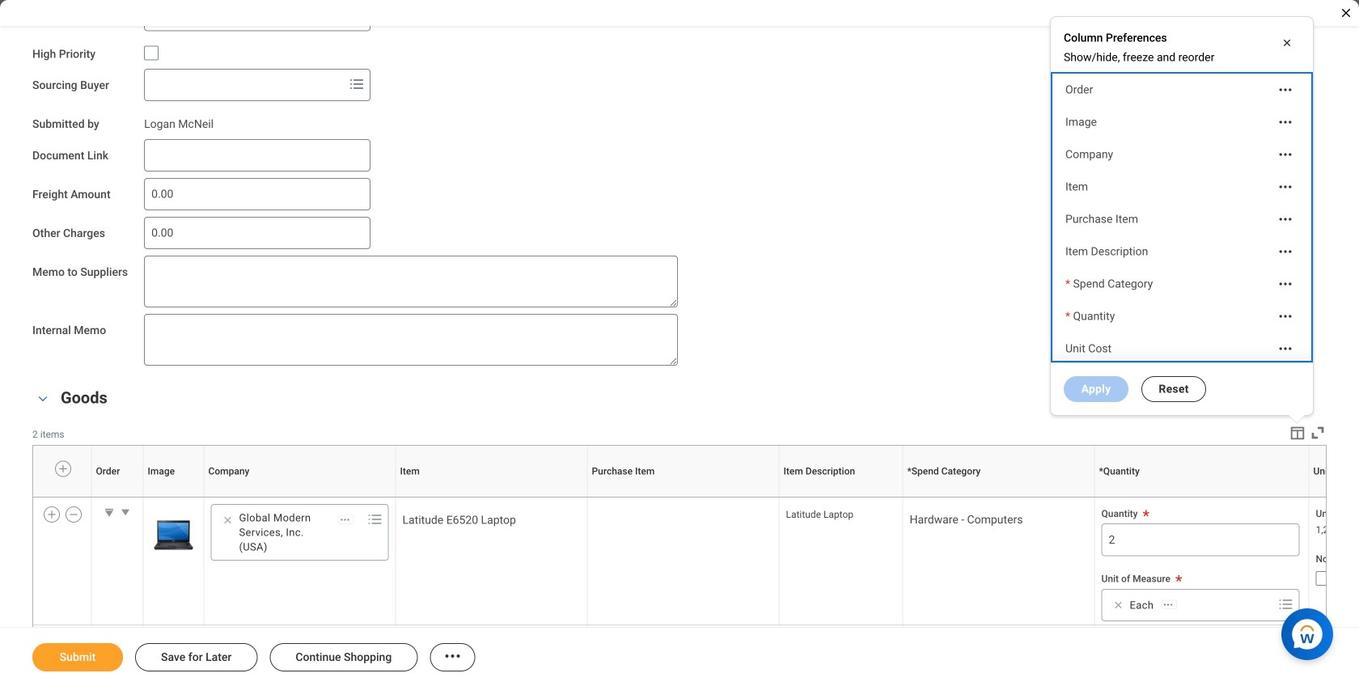 Task type: vqa. For each thing, say whether or not it's contained in the screenshot.
third column header
yes



Task type: locate. For each thing, give the bounding box(es) containing it.
related actions image
[[1278, 82, 1294, 98], [1278, 146, 1294, 163], [1278, 179, 1294, 195], [1278, 211, 1294, 227], [1278, 244, 1294, 260], [1278, 308, 1294, 325], [1278, 341, 1294, 357], [443, 647, 462, 666]]

0 vertical spatial x small image
[[1280, 35, 1296, 51]]

2 row element from the top
[[33, 498, 1360, 625]]

related actions image inside action bar region
[[443, 647, 462, 666]]

caret down image
[[117, 504, 134, 520]]

action bar region
[[0, 627, 1360, 686]]

prompts image
[[347, 74, 367, 94], [365, 510, 385, 529], [1277, 595, 1296, 614]]

None text field
[[144, 139, 371, 171], [144, 217, 371, 249], [144, 139, 371, 171], [144, 217, 371, 249]]

logan mcneil element
[[144, 114, 214, 131]]

related actions image
[[1278, 114, 1294, 130], [1278, 276, 1294, 292], [340, 514, 351, 526], [1163, 599, 1174, 611]]

group
[[32, 385, 1360, 686]]

x small image
[[1111, 597, 1127, 613]]

1 vertical spatial x small image
[[220, 512, 236, 528]]

caret bottom image
[[101, 504, 117, 520]]

each, press delete to clear value. option
[[1108, 595, 1183, 615]]

prompts image for global modern services, inc. (usa), press delete to clear value. option
[[365, 510, 385, 529]]

row element
[[33, 446, 1360, 497], [33, 498, 1360, 625], [33, 625, 1360, 686]]

3 row element from the top
[[33, 625, 1360, 686]]

global modern services, inc. (usa) element
[[239, 511, 331, 554]]

6 column header from the left
[[779, 498, 903, 498]]

dialog
[[0, 0, 1360, 686], [1050, 16, 1314, 686]]

plus image
[[57, 462, 69, 476]]

3 column header from the left
[[204, 498, 396, 498]]

7 column header from the left
[[903, 498, 1095, 498]]

2 vertical spatial prompts image
[[1277, 595, 1296, 614]]

related actions image inside global modern services, inc. (usa), press delete to clear value. option
[[340, 514, 351, 526]]

x small image
[[1280, 35, 1296, 51], [220, 512, 236, 528]]

0 horizontal spatial x small image
[[220, 512, 236, 528]]

prompts image for each, press delete to clear value. option
[[1277, 595, 1296, 614]]

minus image
[[68, 507, 79, 522]]

column header
[[91, 498, 143, 498], [143, 498, 204, 498], [204, 498, 396, 498], [396, 498, 588, 498], [588, 498, 779, 498], [779, 498, 903, 498], [903, 498, 1095, 498]]

None text field
[[144, 178, 371, 210], [144, 256, 678, 307], [144, 314, 678, 366], [144, 178, 371, 210], [144, 256, 678, 307], [144, 314, 678, 366]]

2 column header from the left
[[143, 498, 204, 498]]

1 vertical spatial prompts image
[[365, 510, 385, 529]]

toolbar
[[1277, 424, 1327, 445]]



Task type: describe. For each thing, give the bounding box(es) containing it.
workday assistant region
[[1282, 602, 1340, 660]]

Search field
[[145, 70, 344, 100]]

chevron down image
[[33, 393, 53, 404]]

fullscreen image
[[1309, 424, 1327, 442]]

1 column header from the left
[[91, 498, 143, 498]]

1 horizontal spatial x small image
[[1280, 35, 1296, 51]]

1 row element from the top
[[33, 446, 1360, 497]]

4 column header from the left
[[396, 498, 588, 498]]

close checkout image
[[1340, 6, 1353, 19]]

5 column header from the left
[[588, 498, 779, 498]]

global modern services, inc. (usa), press delete to clear value. option
[[216, 511, 359, 554]]

each element
[[1130, 598, 1154, 612]]

plus image
[[46, 507, 57, 522]]

x small image inside global modern services, inc. (usa), press delete to clear value. option
[[220, 512, 236, 528]]

click to view/edit grid preferences image
[[1289, 424, 1307, 442]]

0 vertical spatial prompts image
[[347, 74, 367, 94]]



